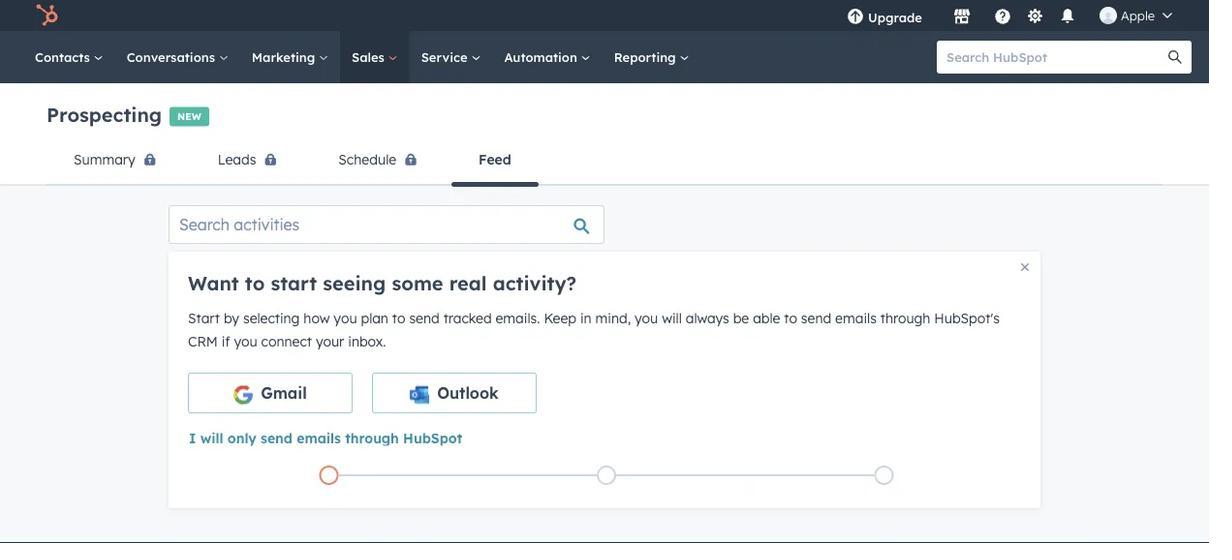 Task type: describe. For each thing, give the bounding box(es) containing it.
settings link
[[1023, 5, 1047, 26]]

upgrade
[[868, 9, 922, 25]]

menu containing apple
[[833, 0, 1186, 31]]

marketplaces button
[[942, 0, 983, 31]]

new
[[177, 111, 201, 123]]

automation link
[[493, 31, 602, 83]]

schedule link
[[311, 137, 452, 185]]

summary
[[74, 151, 135, 168]]

summary link
[[47, 137, 191, 185]]

leads link
[[191, 137, 311, 185]]

help image
[[994, 9, 1012, 26]]

schedule
[[339, 151, 396, 168]]

leads
[[218, 151, 256, 168]]

help button
[[986, 0, 1019, 31]]

hubspot link
[[23, 4, 73, 27]]

reporting link
[[602, 31, 701, 83]]

bob builder image
[[1100, 7, 1117, 24]]

settings image
[[1027, 8, 1044, 26]]

contacts link
[[23, 31, 115, 83]]

service link
[[410, 31, 493, 83]]

search image
[[1169, 50, 1182, 64]]

conversations
[[127, 49, 219, 65]]

marketing
[[252, 49, 319, 65]]



Task type: vqa. For each thing, say whether or not it's contained in the screenshot.
Number within the marketing emails clicked number
no



Task type: locate. For each thing, give the bounding box(es) containing it.
feed link
[[452, 137, 539, 187]]

navigation containing summary
[[47, 137, 1163, 187]]

sales
[[352, 49, 388, 65]]

Search HubSpot search field
[[937, 41, 1174, 74]]

marketing link
[[240, 31, 340, 83]]

notifications button
[[1051, 0, 1084, 31]]

contacts
[[35, 49, 94, 65]]

apple button
[[1088, 0, 1184, 31]]

conversations link
[[115, 31, 240, 83]]

service
[[421, 49, 471, 65]]

marketplaces image
[[953, 9, 971, 26]]

search button
[[1159, 41, 1192, 74]]

feed
[[479, 151, 511, 168]]

menu item
[[936, 0, 940, 31]]

reporting
[[614, 49, 680, 65]]

upgrade image
[[847, 9, 864, 26]]

automation
[[504, 49, 581, 65]]

apple
[[1121, 7, 1155, 23]]

sales link
[[340, 31, 410, 83]]

notifications image
[[1059, 9, 1077, 26]]

hubspot image
[[35, 4, 58, 27]]

prospecting
[[47, 103, 162, 127]]

menu
[[833, 0, 1186, 31]]

navigation
[[47, 137, 1163, 187]]



